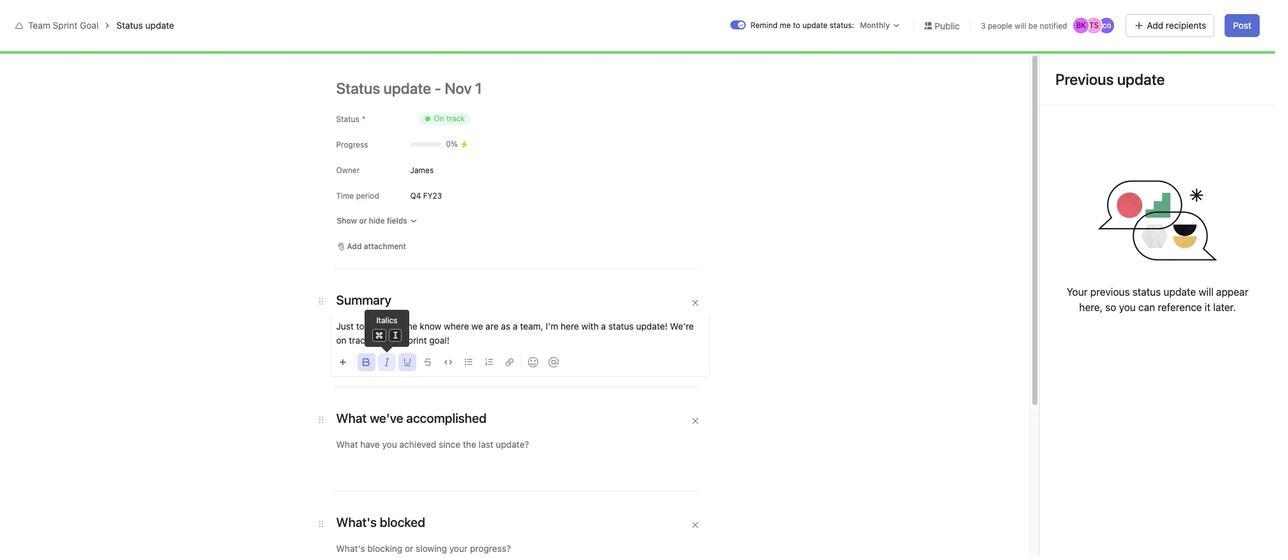 Task type: describe. For each thing, give the bounding box(es) containing it.
this
[[425, 422, 443, 433]]

or inside dropdown button
[[359, 216, 367, 225]]

me
[[780, 20, 791, 30]]

link image
[[506, 358, 513, 366]]

status *
[[336, 114, 366, 124]]

1 vertical spatial to
[[575, 303, 583, 314]]

add for add attachment
[[347, 241, 362, 251]]

later.
[[1214, 302, 1237, 313]]

section title text field for second remove section icon from the bottom
[[336, 409, 487, 427]]

track inside just to let everyone know where we are as a team, i'm here with a status update! we're on track for our sprint goal!
[[349, 335, 370, 346]]

notified
[[1040, 21, 1068, 30]]

track inside popup button
[[447, 114, 465, 123]]

on track button
[[410, 107, 478, 130]]

0 horizontal spatial sub-
[[531, 303, 550, 314]]

add attachment
[[347, 241, 406, 251]]

monthly button
[[857, 19, 904, 32]]

connect a sub-goal
[[534, 332, 615, 343]]

on track inside popup button
[[434, 114, 465, 123]]

everyone
[[380, 321, 418, 332]]

your previous status update will appear here, so you can reference it later.
[[1067, 286, 1249, 313]]

be
[[1029, 21, 1038, 30]]

is
[[445, 422, 452, 433]]

Title of update text field
[[336, 74, 720, 102]]

on track button
[[425, 185, 487, 208]]

it
[[1205, 302, 1211, 313]]

2 remove section image from the top
[[692, 417, 699, 425]]

where
[[444, 321, 469, 332]]

in
[[1116, 10, 1122, 20]]

add for add recipients
[[1148, 20, 1164, 31]]

⌘
[[375, 330, 384, 340]]

numbered list image
[[485, 358, 493, 366]]

hide
[[369, 216, 385, 225]]

0%
[[446, 139, 458, 149]]

⌘ tooltip
[[365, 310, 410, 351]]

update!
[[636, 321, 668, 332]]

automatically
[[586, 303, 640, 314]]

connect relevant projects or portfolios button
[[419, 534, 587, 552]]

connect for connect a sub-goal
[[534, 332, 569, 343]]

sprint inside just to let everyone know where we are as a team, i'm here with a status update! we're on track for our sprint goal!
[[402, 335, 427, 346]]

*
[[362, 114, 366, 124]]

just to let everyone know where we are as a team, i'm here with a status update! we're on track for our sprint goal!
[[336, 321, 697, 346]]

let
[[367, 321, 377, 332]]

team for team sprint goal
[[210, 54, 241, 68]]

share button
[[1218, 45, 1260, 63]]

time
[[336, 191, 354, 201]]

fy23
[[423, 191, 442, 200]]

will inside 'your previous status update will appear here, so you can reference it later.'
[[1199, 286, 1214, 298]]

0 horizontal spatial ts
[[1090, 20, 1099, 30]]

post
[[1234, 20, 1252, 31]]

with
[[582, 321, 599, 332]]

fields
[[387, 216, 407, 225]]

update inside 'your previous status update will appear here, so you can reference it later.'
[[1164, 286, 1197, 298]]

progress.
[[719, 303, 758, 314]]

1 remove section image from the top
[[692, 299, 699, 307]]

add billing info
[[1174, 10, 1228, 20]]

status inside 'your previous status update will appear here, so you can reference it later.'
[[1133, 286, 1162, 298]]

people
[[988, 21, 1013, 30]]

new
[[470, 422, 487, 433]]

add recipients button
[[1126, 14, 1215, 37]]

this is the new benchmark!
[[425, 422, 548, 433]]

benchmark!
[[489, 422, 548, 433]]

here
[[561, 321, 579, 332]]

so
[[1106, 302, 1117, 313]]

goal
[[80, 20, 99, 31]]

just
[[336, 321, 354, 332]]

info
[[1214, 10, 1228, 20]]

we're
[[670, 321, 694, 332]]

strikethrough image
[[424, 358, 432, 366]]

bulleted list image
[[465, 358, 472, 366]]

status for status *
[[336, 114, 360, 124]]

to inside just to let everyone know where we are as a team, i'm here with a status update! we're on track for our sprint goal!
[[356, 321, 365, 332]]

1 horizontal spatial co
[[1199, 49, 1208, 59]]

add attachment button
[[331, 238, 412, 256]]

bold image
[[363, 358, 370, 366]]

my workspace goals link
[[210, 38, 294, 52]]

connect relevant projects or portfolios
[[438, 538, 581, 547]]

italics image
[[383, 358, 391, 366]]

our
[[386, 335, 400, 346]]

i'm
[[546, 321, 558, 332]]

add for add billing info
[[1174, 10, 1188, 20]]

show
[[337, 216, 357, 225]]

add billing info button
[[1168, 6, 1234, 24]]

what's the status?
[[425, 160, 532, 175]]

add recipients
[[1148, 20, 1207, 31]]

what's for what's in my trial?
[[1088, 10, 1114, 20]]

previous update
[[1056, 70, 1165, 88]]

0 vertical spatial bk
[[1077, 20, 1087, 30]]

this
[[674, 303, 689, 314]]

connect a sub-goal button
[[513, 326, 623, 349]]

for
[[372, 335, 384, 346]]

emoji image
[[528, 357, 538, 367]]

as
[[501, 321, 511, 332]]

we
[[472, 321, 483, 332]]

monthly
[[860, 20, 890, 30]]

recipients
[[1166, 20, 1207, 31]]

left
[[1063, 15, 1075, 24]]

time period
[[336, 191, 379, 201]]

progress
[[336, 140, 368, 149]]



Task type: vqa. For each thing, say whether or not it's contained in the screenshot.
the left sub-
yes



Task type: locate. For each thing, give the bounding box(es) containing it.
what's in my trial?
[[1088, 10, 1155, 20]]

attachment
[[364, 241, 406, 251]]

track right the on
[[349, 335, 370, 346]]

show or hide fields button
[[331, 212, 423, 230]]

1 horizontal spatial sub-
[[578, 332, 598, 343]]

projects
[[503, 538, 533, 547]]

team down my
[[210, 54, 241, 68]]

to up here
[[575, 303, 583, 314]]

1 horizontal spatial will
[[1199, 286, 1214, 298]]

sub- inside button
[[578, 332, 598, 343]]

on track up 0% on the top
[[434, 114, 465, 123]]

ts right ja
[[1186, 49, 1196, 59]]

insert an object image
[[339, 358, 347, 366]]

my
[[1124, 10, 1135, 20]]

2 section title text field from the top
[[336, 514, 426, 531]]

to right me
[[793, 20, 801, 30]]

remind me to update status:
[[751, 20, 855, 30]]

home
[[33, 43, 58, 54]]

1 vertical spatial track
[[458, 190, 479, 201]]

bk
[[1077, 20, 1087, 30], [1173, 49, 1183, 59]]

1 vertical spatial bk
[[1173, 49, 1183, 59]]

team sprint goal link
[[28, 20, 99, 31]]

code image
[[444, 358, 452, 366]]

0 horizontal spatial goals
[[272, 40, 294, 50]]

trial?
[[1137, 10, 1155, 20]]

on track inside button
[[444, 190, 479, 201]]

0 vertical spatial status
[[1133, 286, 1162, 298]]

connect for connect relevant projects or portfolios
[[438, 538, 469, 547]]

are
[[486, 321, 499, 332]]

portfolios
[[545, 538, 581, 547]]

bk right ja
[[1173, 49, 1183, 59]]

use sub-goals to automatically update this goal's progress.
[[513, 303, 758, 314]]

status update
[[117, 20, 174, 31]]

team
[[28, 20, 50, 31], [210, 54, 241, 68]]

section title text field for 1st remove section icon from the bottom
[[336, 514, 426, 531]]

0 horizontal spatial or
[[359, 216, 367, 225]]

bk right left
[[1077, 20, 1087, 30]]

post button
[[1225, 14, 1260, 37]]

q4
[[410, 191, 421, 200]]

share
[[1234, 49, 1255, 59]]

0 horizontal spatial connect
[[438, 538, 469, 547]]

1 vertical spatial goals
[[550, 303, 573, 314]]

0 vertical spatial or
[[359, 216, 367, 225]]

0 vertical spatial goals
[[272, 40, 294, 50]]

0 horizontal spatial will
[[1015, 21, 1027, 30]]

1 section title text field from the top
[[336, 409, 487, 427]]

1 horizontal spatial or
[[535, 538, 543, 547]]

0 vertical spatial connect
[[534, 332, 569, 343]]

co down recipients
[[1199, 49, 1208, 59]]

3 people will be notified
[[981, 21, 1068, 30]]

1 vertical spatial status
[[336, 114, 360, 124]]

my workspace goals
[[210, 40, 294, 50]]

1 horizontal spatial sprint
[[402, 335, 427, 346]]

status left *
[[336, 114, 360, 124]]

Goal name text field
[[415, 98, 1005, 144]]

your
[[1067, 286, 1088, 298]]

0 vertical spatial sub-
[[531, 303, 550, 314]]

related work
[[425, 519, 487, 531]]

connect
[[534, 332, 569, 343], [438, 538, 469, 547]]

status:
[[830, 20, 855, 30]]

track down what's the status?
[[458, 190, 479, 201]]

to left let
[[356, 321, 365, 332]]

co
[[1103, 20, 1112, 30], [1199, 49, 1208, 59]]

appear
[[1217, 286, 1249, 298]]

home link
[[8, 39, 146, 59]]

0 vertical spatial ts
[[1090, 20, 1099, 30]]

add inside dropdown button
[[347, 241, 362, 251]]

Section title text field
[[336, 291, 392, 309]]

remind
[[751, 20, 778, 30]]

track inside button
[[458, 190, 479, 201]]

team for team sprint goal
[[28, 20, 50, 31]]

james
[[410, 165, 434, 175]]

on up what's the status?
[[434, 114, 444, 123]]

1 vertical spatial co
[[1199, 49, 1208, 59]]

goals for workspace
[[272, 40, 294, 50]]

2 vertical spatial to
[[356, 321, 365, 332]]

0 horizontal spatial status
[[117, 20, 143, 31]]

1 vertical spatial will
[[1199, 286, 1214, 298]]

0 vertical spatial will
[[1015, 21, 1027, 30]]

toolbar
[[334, 348, 709, 371]]

1 vertical spatial team
[[210, 54, 241, 68]]

status inside just to let everyone know where we are as a team, i'm here with a status update! we're on track for our sprint goal!
[[609, 321, 634, 332]]

2 horizontal spatial add
[[1174, 10, 1188, 20]]

owner
[[336, 165, 360, 175]]

free
[[1043, 6, 1059, 15]]

ts
[[1090, 20, 1099, 30], [1186, 49, 1196, 59]]

1 horizontal spatial what's
[[1088, 10, 1114, 20]]

3
[[981, 21, 986, 30]]

1 horizontal spatial to
[[575, 303, 583, 314]]

on inside popup button
[[434, 114, 444, 123]]

team up the home
[[28, 20, 50, 31]]

italics
[[377, 316, 398, 325]]

1 vertical spatial connect
[[438, 538, 469, 547]]

period
[[356, 191, 379, 201]]

on track right fy23
[[444, 190, 479, 201]]

or right the projects
[[535, 538, 543, 547]]

co down the 'what's in my trial?'
[[1103, 20, 1112, 30]]

goal!
[[429, 335, 450, 346]]

status
[[117, 20, 143, 31], [336, 114, 360, 124]]

2 vertical spatial track
[[349, 335, 370, 346]]

3 remove section image from the top
[[692, 521, 699, 529]]

or inside button
[[535, 538, 543, 547]]

status up the can
[[1133, 286, 1162, 298]]

remove section image
[[692, 299, 699, 307], [692, 417, 699, 425], [692, 521, 699, 529]]

add
[[1174, 10, 1188, 20], [1148, 20, 1164, 31], [347, 241, 362, 251]]

or
[[359, 216, 367, 225], [535, 538, 543, 547]]

0 horizontal spatial add
[[347, 241, 362, 251]]

will up it
[[1199, 286, 1214, 298]]

can
[[1139, 302, 1156, 313]]

1 horizontal spatial connect
[[534, 332, 569, 343]]

what's down 0% on the top
[[425, 160, 466, 175]]

2 vertical spatial remove section image
[[692, 521, 699, 529]]

connect down i'm
[[534, 332, 569, 343]]

show or hide fields
[[337, 216, 407, 225]]

1 horizontal spatial status
[[336, 114, 360, 124]]

sub-
[[531, 303, 550, 314], [578, 332, 598, 343]]

on right fy23
[[444, 190, 456, 201]]

0 vertical spatial on track
[[434, 114, 465, 123]]

0 vertical spatial sprint
[[53, 20, 77, 31]]

0 vertical spatial section title text field
[[336, 409, 487, 427]]

status right "goal"
[[117, 20, 143, 31]]

reference
[[1158, 302, 1203, 313]]

0 vertical spatial what's
[[1088, 10, 1114, 20]]

underline image
[[403, 358, 411, 366]]

public
[[935, 20, 960, 31]]

1 horizontal spatial a
[[571, 332, 576, 343]]

a inside button
[[571, 332, 576, 343]]

what's left in at the right top
[[1088, 10, 1114, 20]]

0 vertical spatial remove section image
[[692, 299, 699, 307]]

a down here
[[571, 332, 576, 343]]

goals for sub-
[[550, 303, 573, 314]]

1 vertical spatial status
[[609, 321, 634, 332]]

1 horizontal spatial add
[[1148, 20, 1164, 31]]

at mention image
[[548, 357, 559, 367]]

1 vertical spatial sprint
[[402, 335, 427, 346]]

track up 0% on the top
[[447, 114, 465, 123]]

what's
[[1088, 10, 1114, 20], [425, 160, 466, 175]]

what's inside button
[[1088, 10, 1114, 20]]

1 vertical spatial what's
[[425, 160, 466, 175]]

will left be on the top
[[1015, 21, 1027, 30]]

1 vertical spatial on
[[444, 190, 456, 201]]

2 horizontal spatial to
[[793, 20, 801, 30]]

goals
[[272, 40, 294, 50], [550, 303, 573, 314]]

0 horizontal spatial what's
[[425, 160, 466, 175]]

free trial 17 days left
[[1034, 6, 1075, 24]]

team sprint goal
[[28, 20, 99, 31]]

0 vertical spatial status
[[117, 20, 143, 31]]

0 horizontal spatial co
[[1103, 20, 1112, 30]]

1 vertical spatial or
[[535, 538, 543, 547]]

0 vertical spatial to
[[793, 20, 801, 30]]

ja
[[1161, 49, 1170, 59]]

a right as
[[513, 321, 518, 332]]

days
[[1044, 15, 1061, 24]]

0 horizontal spatial team
[[28, 20, 50, 31]]

list box
[[487, 5, 794, 26]]

1 horizontal spatial goals
[[550, 303, 573, 314]]

1 vertical spatial section title text field
[[336, 514, 426, 531]]

team sprint goal
[[210, 54, 308, 68]]

1 horizontal spatial bk
[[1173, 49, 1183, 59]]

team,
[[520, 321, 544, 332]]

Section title text field
[[336, 409, 487, 427], [336, 514, 426, 531]]

1 vertical spatial ts
[[1186, 49, 1196, 59]]

1 horizontal spatial ts
[[1186, 49, 1196, 59]]

switch
[[731, 20, 746, 29]]

2 horizontal spatial a
[[601, 321, 606, 332]]

goals up sprint goal
[[272, 40, 294, 50]]

1 horizontal spatial status
[[1133, 286, 1162, 298]]

what's for what's the status?
[[425, 160, 466, 175]]

status for status update
[[117, 20, 143, 31]]

1 vertical spatial remove section image
[[692, 417, 699, 425]]

sprint left "goal"
[[53, 20, 77, 31]]

to
[[793, 20, 801, 30], [575, 303, 583, 314], [356, 321, 365, 332]]

0 horizontal spatial status
[[609, 321, 634, 332]]

1 vertical spatial on track
[[444, 190, 479, 201]]

relevant
[[471, 538, 501, 547]]

0 vertical spatial on
[[434, 114, 444, 123]]

here,
[[1080, 302, 1103, 313]]

1 vertical spatial sub-
[[578, 332, 598, 343]]

0 vertical spatial co
[[1103, 20, 1112, 30]]

1 horizontal spatial team
[[210, 54, 241, 68]]

a up goal
[[601, 321, 606, 332]]

0 vertical spatial team
[[28, 20, 50, 31]]

17
[[1034, 15, 1042, 24]]

0 horizontal spatial a
[[513, 321, 518, 332]]

the
[[454, 422, 467, 433]]

goals up here
[[550, 303, 573, 314]]

update
[[145, 20, 174, 31], [803, 20, 828, 30], [1164, 286, 1197, 298], [643, 303, 672, 314]]

or left hide
[[359, 216, 367, 225]]

0 vertical spatial track
[[447, 114, 465, 123]]

0 horizontal spatial sprint
[[53, 20, 77, 31]]

previous
[[1091, 286, 1130, 298]]

q4 fy23
[[410, 191, 442, 200]]

goal's
[[692, 303, 716, 314]]

the status?
[[469, 160, 532, 175]]

on inside button
[[444, 190, 456, 201]]

ts right left
[[1090, 20, 1099, 30]]

trial
[[1061, 6, 1075, 15]]

status up goal
[[609, 321, 634, 332]]

0 horizontal spatial to
[[356, 321, 365, 332]]

billing
[[1191, 10, 1212, 20]]

sub- up team,
[[531, 303, 550, 314]]

0 horizontal spatial bk
[[1077, 20, 1087, 30]]

sub- down with
[[578, 332, 598, 343]]

sprint right i
[[402, 335, 427, 346]]

workspace
[[225, 40, 270, 50]]

connect down 'related work'
[[438, 538, 469, 547]]



